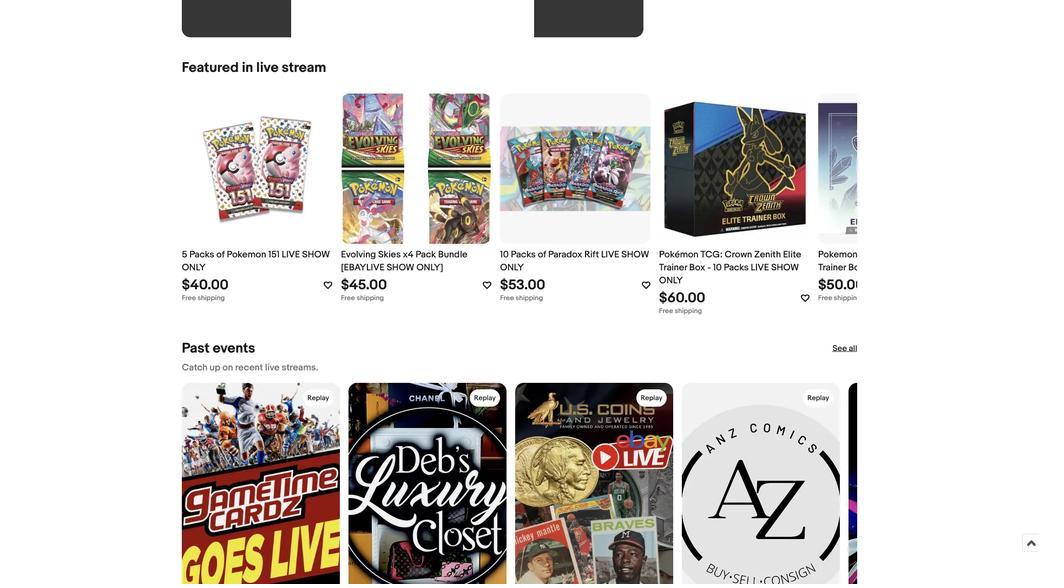 Task type: vqa. For each thing, say whether or not it's contained in the screenshot.
EVOLVING
yes



Task type: locate. For each thing, give the bounding box(es) containing it.
live right recent
[[265, 362, 280, 374]]

free shipping
[[182, 294, 225, 302], [341, 294, 384, 302], [500, 294, 543, 302], [659, 307, 702, 315]]

see all
[[833, 344, 858, 354]]

0 vertical spatial 10
[[500, 249, 509, 261]]

show
[[302, 249, 330, 261], [622, 249, 650, 261], [387, 262, 415, 274], [772, 262, 799, 274], [887, 262, 915, 274]]

2 of from the left
[[538, 249, 546, 261]]

show inside 5 packs of pokemon 151  live show only
[[302, 249, 330, 261]]

pokemon
[[227, 249, 266, 261], [819, 249, 858, 261]]

1 vertical spatial live
[[265, 362, 280, 374]]

elite right tempest
[[946, 249, 964, 261]]

elite inside pokémon tcg: crown zenith elite trainer box - 10 packs live show only
[[783, 249, 802, 261]]

2 elite from the left
[[946, 249, 964, 261]]

1 horizontal spatial 10
[[713, 262, 722, 274]]

2 box from the left
[[849, 262, 865, 274]]

free inside pokemon tcg silver tempest elite trainer box live show only $50.00 free shipping
[[819, 294, 833, 302]]

0 horizontal spatial packs
[[189, 249, 214, 261]]

free shipping down $60.00
[[659, 307, 702, 315]]

pokemon up the $50.00
[[819, 249, 858, 261]]

packs inside pokémon tcg: crown zenith elite trainer box - 10 packs live show only
[[724, 262, 749, 274]]

packs inside 5 packs of pokemon 151  live show only
[[189, 249, 214, 261]]

only
[[182, 262, 206, 274], [500, 262, 524, 274], [917, 262, 941, 274], [659, 275, 683, 287]]

5 packs of pokemon 151  live show only link
[[182, 248, 332, 274]]

only down tempest
[[917, 262, 941, 274]]

live
[[256, 59, 279, 76], [265, 362, 280, 374]]

10 right -
[[713, 262, 722, 274]]

silver
[[881, 249, 905, 261]]

packs for $40.00
[[189, 249, 214, 261]]

free for $45.00
[[341, 294, 355, 302]]

live
[[282, 249, 300, 261], [601, 249, 620, 261], [751, 262, 769, 274], [867, 262, 885, 274]]

show for $53.00
[[622, 249, 650, 261]]

$60.00
[[659, 290, 706, 307]]

evolving skies x4 pack bundle [ebaylive show only] image
[[341, 52, 492, 285]]

box
[[690, 262, 706, 274], [849, 262, 865, 274]]

1 horizontal spatial elite
[[946, 249, 964, 261]]

1 vertical spatial 10
[[713, 262, 722, 274]]

evolving skies x4 pack bundle [ebaylive show only] link
[[341, 248, 492, 274]]

replay
[[308, 394, 329, 403], [474, 394, 496, 403], [641, 394, 663, 403], [808, 394, 829, 403]]

0 horizontal spatial of
[[216, 249, 225, 261]]

of inside 10 packs of paradox rift live show only
[[538, 249, 546, 261]]

live down zenith
[[751, 262, 769, 274]]

pokemon left 151
[[227, 249, 266, 261]]

past events
[[182, 340, 255, 357]]

2 trainer from the left
[[819, 262, 847, 274]]

10 up $53.00
[[500, 249, 509, 261]]

only up $53.00
[[500, 262, 524, 274]]

live right rift
[[601, 249, 620, 261]]

free
[[182, 294, 196, 302], [341, 294, 355, 302], [500, 294, 514, 302], [819, 294, 833, 302], [659, 307, 673, 315]]

show for $45.00
[[387, 262, 415, 274]]

of left paradox at the right top of page
[[538, 249, 546, 261]]

box inside pokémon tcg: crown zenith elite trainer box - 10 packs live show only
[[690, 262, 706, 274]]

2 pokemon from the left
[[819, 249, 858, 261]]

elite right zenith
[[783, 249, 802, 261]]

shipping down $53.00
[[516, 294, 543, 302]]

box for live
[[690, 262, 706, 274]]

free shipping down $45.00
[[341, 294, 384, 302]]

151
[[268, 249, 280, 261]]

show down x4
[[387, 262, 415, 274]]

elite
[[783, 249, 802, 261], [946, 249, 964, 261]]

box inside pokemon tcg silver tempest elite trainer box live show only $50.00 free shipping
[[849, 262, 865, 274]]

free shipping down $40.00
[[182, 294, 225, 302]]

10 packs of paradox rift live show only link
[[500, 248, 651, 274]]

pokemon tcg silver tempest elite trainer box live show only link
[[819, 248, 969, 274]]

$50.00
[[819, 277, 865, 294]]

show right 151
[[302, 249, 330, 261]]

on
[[223, 362, 233, 374]]

only up $60.00
[[659, 275, 683, 287]]

live inside pokemon tcg silver tempest elite trainer box live show only $50.00 free shipping
[[867, 262, 885, 274]]

trainer
[[659, 262, 687, 274], [819, 262, 847, 274]]

1 horizontal spatial pokemon
[[819, 249, 858, 261]]

packs down crown
[[724, 262, 749, 274]]

free down $60.00
[[659, 307, 673, 315]]

tcg:
[[701, 249, 723, 261]]

show inside pokemon tcg silver tempest elite trainer box live show only $50.00 free shipping
[[887, 262, 915, 274]]

10 packs of paradox rift live show only image
[[500, 127, 651, 211]]

shipping
[[198, 294, 225, 302], [357, 294, 384, 302], [516, 294, 543, 302], [834, 294, 862, 302], [675, 307, 702, 315]]

of for $53.00
[[538, 249, 546, 261]]

tcg
[[860, 249, 879, 261]]

shipping down $40.00
[[198, 294, 225, 302]]

0 vertical spatial live
[[256, 59, 279, 76]]

trainer up the $50.00
[[819, 262, 847, 274]]

free for $40.00
[[182, 294, 196, 302]]

[ebaylive
[[341, 262, 385, 274]]

shipping for $53.00
[[516, 294, 543, 302]]

free down the $50.00
[[819, 294, 833, 302]]

packs
[[189, 249, 214, 261], [511, 249, 536, 261], [724, 262, 749, 274]]

only down 5
[[182, 262, 206, 274]]

4 replay from the left
[[808, 394, 829, 403]]

pokemon tcg silver tempest elite trainer box live show only $50.00 free shipping
[[819, 249, 964, 302]]

show down zenith
[[772, 262, 799, 274]]

shipping down the $50.00
[[834, 294, 862, 302]]

0 horizontal spatial box
[[690, 262, 706, 274]]

1 elite from the left
[[783, 249, 802, 261]]

1 pokemon from the left
[[227, 249, 266, 261]]

0 horizontal spatial trainer
[[659, 262, 687, 274]]

trainer inside pokémon tcg: crown zenith elite trainer box - 10 packs live show only
[[659, 262, 687, 274]]

show inside evolving skies x4 pack bundle [ebaylive show only]
[[387, 262, 415, 274]]

free shipping for $53.00
[[500, 294, 543, 302]]

past
[[182, 340, 210, 357]]

box left -
[[690, 262, 706, 274]]

1 horizontal spatial box
[[849, 262, 865, 274]]

elite for $50.00
[[946, 249, 964, 261]]

1 horizontal spatial of
[[538, 249, 546, 261]]

see all link
[[833, 343, 858, 354]]

packs right 5
[[189, 249, 214, 261]]

free for $53.00
[[500, 294, 514, 302]]

10
[[500, 249, 509, 261], [713, 262, 722, 274]]

shipping down $60.00
[[675, 307, 702, 315]]

trainer inside pokemon tcg silver tempest elite trainer box live show only $50.00 free shipping
[[819, 262, 847, 274]]

1 horizontal spatial packs
[[511, 249, 536, 261]]

show inside 10 packs of paradox rift live show only
[[622, 249, 650, 261]]

free down $53.00
[[500, 294, 514, 302]]

free shipping down $53.00
[[500, 294, 543, 302]]

packs up $53.00
[[511, 249, 536, 261]]

trainer down pokémon
[[659, 262, 687, 274]]

live right in
[[256, 59, 279, 76]]

1 box from the left
[[690, 262, 706, 274]]

of up $40.00
[[216, 249, 225, 261]]

only inside 5 packs of pokemon 151  live show only
[[182, 262, 206, 274]]

1 trainer from the left
[[659, 262, 687, 274]]

2 replay from the left
[[474, 394, 496, 403]]

show down "silver"
[[887, 262, 915, 274]]

box down tcg
[[849, 262, 865, 274]]

elite inside pokemon tcg silver tempest elite trainer box live show only $50.00 free shipping
[[946, 249, 964, 261]]

10 packs of paradox rift live show only
[[500, 249, 650, 274]]

only inside pokémon tcg: crown zenith elite trainer box - 10 packs live show only
[[659, 275, 683, 287]]

0 horizontal spatial 10
[[500, 249, 509, 261]]

packs inside 10 packs of paradox rift live show only
[[511, 249, 536, 261]]

free down $45.00
[[341, 294, 355, 302]]

show left pokémon
[[622, 249, 650, 261]]

live right 151
[[282, 249, 300, 261]]

0 horizontal spatial pokemon
[[227, 249, 266, 261]]

2 horizontal spatial packs
[[724, 262, 749, 274]]

shipping down $45.00
[[357, 294, 384, 302]]

pokémon
[[659, 249, 699, 261]]

box for $50.00
[[849, 262, 865, 274]]

up
[[210, 362, 220, 374]]

0 horizontal spatial elite
[[783, 249, 802, 261]]

events
[[213, 340, 255, 357]]

of
[[216, 249, 225, 261], [538, 249, 546, 261]]

1 horizontal spatial trainer
[[819, 262, 847, 274]]

free down $40.00
[[182, 294, 196, 302]]

live down tcg
[[867, 262, 885, 274]]

1 of from the left
[[216, 249, 225, 261]]

$40.00
[[182, 277, 229, 294]]

of inside 5 packs of pokemon 151  live show only
[[216, 249, 225, 261]]

only inside 10 packs of paradox rift live show only
[[500, 262, 524, 274]]



Task type: describe. For each thing, give the bounding box(es) containing it.
shipping for $60.00
[[675, 307, 702, 315]]

free shipping for $45.00
[[341, 294, 384, 302]]

live inside 5 packs of pokemon 151  live show only
[[282, 249, 300, 261]]

tempest
[[907, 249, 944, 261]]

live inside pokémon tcg: crown zenith elite trainer box - 10 packs live show only
[[751, 262, 769, 274]]

crown
[[725, 249, 753, 261]]

5
[[182, 249, 187, 261]]

trainer for live
[[659, 262, 687, 274]]

shipping for $45.00
[[357, 294, 384, 302]]

streams.
[[282, 362, 318, 374]]

pokémon tcg: crown zenith elite trainer box - 10 packs live show only image
[[659, 94, 810, 244]]

featured in live stream
[[182, 59, 326, 76]]

of for $40.00
[[216, 249, 225, 261]]

-
[[708, 262, 711, 274]]

x4
[[403, 249, 414, 261]]

packs for $53.00
[[511, 249, 536, 261]]

$53.00
[[500, 277, 546, 294]]

shipping for $40.00
[[198, 294, 225, 302]]

skies
[[378, 249, 401, 261]]

evolving skies x4 pack bundle [ebaylive show only]
[[341, 249, 468, 274]]

trainer for $50.00
[[819, 262, 847, 274]]

pokémon tcg: crown zenith elite trainer box - 10 packs live show only link
[[659, 248, 810, 287]]

evolving
[[341, 249, 376, 261]]

recent
[[235, 362, 263, 374]]

pack
[[416, 249, 436, 261]]

10 inside 10 packs of paradox rift live show only
[[500, 249, 509, 261]]

5 packs of pokemon 151  live show only
[[182, 249, 330, 274]]

see
[[833, 344, 847, 354]]

only]
[[417, 262, 443, 274]]

featured
[[182, 59, 239, 76]]

catch
[[182, 362, 208, 374]]

shipping inside pokemon tcg silver tempest elite trainer box live show only $50.00 free shipping
[[834, 294, 862, 302]]

bundle
[[438, 249, 468, 261]]

pokemon inside 5 packs of pokemon 151  live show only
[[227, 249, 266, 261]]

pokemon tcg silver tempest elite trainer box live show only image
[[819, 103, 969, 235]]

stream
[[282, 59, 326, 76]]

pokémon tcg: crown zenith elite trainer box - 10 packs live show only
[[659, 249, 802, 287]]

elite for live
[[783, 249, 802, 261]]

live inside 10 packs of paradox rift live show only
[[601, 249, 620, 261]]

zenith
[[755, 249, 781, 261]]

1 replay from the left
[[308, 394, 329, 403]]

pokemon inside pokemon tcg silver tempest elite trainer box live show only $50.00 free shipping
[[819, 249, 858, 261]]

only inside pokemon tcg silver tempest elite trainer box live show only $50.00 free shipping
[[917, 262, 941, 274]]

$45.00
[[341, 277, 387, 294]]

show for $40.00
[[302, 249, 330, 261]]

3 replay from the left
[[641, 394, 663, 403]]

rift
[[585, 249, 599, 261]]

catch up on recent live streams.
[[182, 362, 318, 374]]

in
[[242, 59, 253, 76]]

free for $60.00
[[659, 307, 673, 315]]

free shipping for $60.00
[[659, 307, 702, 315]]

free shipping for $40.00
[[182, 294, 225, 302]]

all
[[849, 344, 858, 354]]

show inside pokémon tcg: crown zenith elite trainer box - 10 packs live show only
[[772, 262, 799, 274]]

5 packs of pokemon 151  live show only image
[[182, 94, 332, 244]]

10 inside pokémon tcg: crown zenith elite trainer box - 10 packs live show only
[[713, 262, 722, 274]]

paradox
[[548, 249, 582, 261]]



